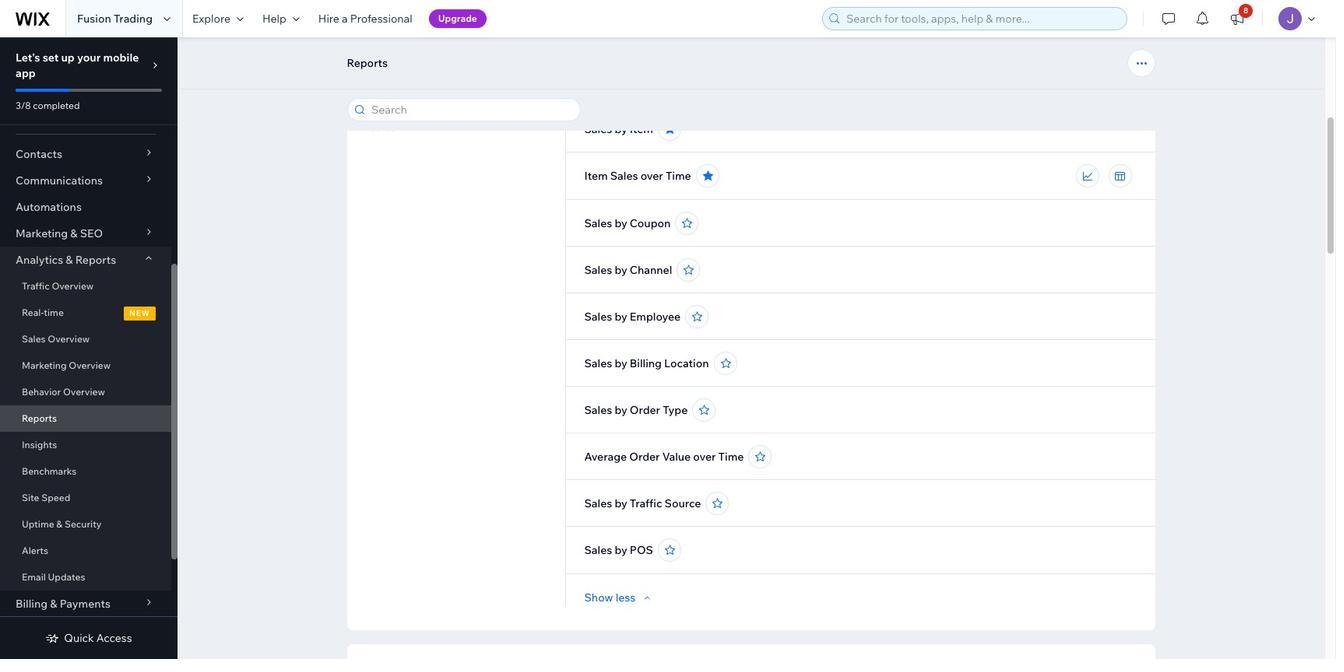 Task type: vqa. For each thing, say whether or not it's contained in the screenshot.
history
no



Task type: locate. For each thing, give the bounding box(es) containing it.
overview inside marketing overview link
[[69, 360, 111, 371]]

& inside 'link'
[[56, 519, 62, 530]]

1 vertical spatial billing
[[16, 597, 48, 611]]

1 horizontal spatial over
[[641, 169, 663, 183]]

sales left pos
[[584, 544, 612, 558]]

quick access
[[64, 632, 132, 646]]

over up coupon
[[641, 169, 663, 183]]

traffic
[[22, 280, 50, 292], [630, 497, 662, 511]]

by left employee
[[615, 310, 627, 324]]

2 vertical spatial over
[[693, 450, 716, 464]]

sales for sales by pos
[[584, 544, 612, 558]]

sales up sales by item
[[584, 76, 612, 90]]

traffic down analytics at the left top of the page
[[22, 280, 50, 292]]

6 by from the top
[[615, 403, 627, 417]]

0 horizontal spatial billing
[[16, 597, 48, 611]]

quick
[[64, 632, 94, 646]]

location
[[664, 357, 709, 371]]

& down email updates
[[50, 597, 57, 611]]

sales up the analyze
[[370, 69, 406, 86]]

sales down sales by employee on the top of the page
[[584, 357, 612, 371]]

overview inside traffic overview link
[[52, 280, 94, 292]]

over right value
[[693, 450, 716, 464]]

billing & payments
[[16, 597, 111, 611]]

billing inside dropdown button
[[16, 597, 48, 611]]

1 horizontal spatial billing
[[630, 357, 662, 371]]

1 vertical spatial order
[[629, 450, 660, 464]]

fusion
[[77, 12, 111, 26]]

access
[[96, 632, 132, 646]]

0 horizontal spatial your
[[77, 51, 101, 65]]

0 horizontal spatial over
[[615, 76, 637, 90]]

0 vertical spatial reports
[[347, 56, 388, 70]]

by left pos
[[615, 544, 627, 558]]

by for order
[[615, 403, 627, 417]]

by up sales by pos
[[615, 497, 627, 511]]

1 vertical spatial reports
[[75, 253, 116, 267]]

sales down the real-
[[22, 333, 46, 345]]

overview inside sales overview link
[[48, 333, 90, 345]]

benchmarks link
[[0, 459, 171, 485]]

reports inside analytics & reports dropdown button
[[75, 253, 116, 267]]

sidebar element
[[0, 37, 178, 660]]

reports
[[347, 56, 388, 70], [75, 253, 116, 267], [22, 413, 57, 424]]

sales down the 'sales over time'
[[584, 122, 612, 136]]

speed
[[41, 492, 70, 504]]

Search field
[[366, 99, 575, 121]]

analytics
[[16, 253, 63, 267]]

sales inside sales analyze payments on your site and look for new ways to boost sales.
[[370, 69, 406, 86]]

coupon
[[630, 216, 671, 230]]

ways
[[456, 106, 481, 120]]

& for analytics
[[66, 253, 73, 267]]

sales up average
[[584, 403, 612, 417]]

2 by from the top
[[615, 216, 627, 230]]

by
[[615, 122, 627, 136], [615, 216, 627, 230], [615, 263, 627, 277], [615, 310, 627, 324], [615, 357, 627, 371], [615, 403, 627, 417], [615, 497, 627, 511], [615, 544, 627, 558]]

site
[[22, 492, 39, 504]]

time up sales by item
[[640, 76, 665, 90]]

sales left channel
[[584, 263, 612, 277]]

by for pos
[[615, 544, 627, 558]]

pos
[[630, 544, 653, 558]]

2 order from the top
[[629, 450, 660, 464]]

reports inside reports link
[[22, 413, 57, 424]]

& left seo on the left top
[[70, 227, 78, 241]]

overview down marketing overview link
[[63, 386, 105, 398]]

item
[[630, 122, 653, 136], [584, 169, 608, 183]]

over up sales by item
[[615, 76, 637, 90]]

2 horizontal spatial over
[[693, 450, 716, 464]]

0 vertical spatial your
[[77, 51, 101, 65]]

value
[[662, 450, 691, 464]]

billing & payments button
[[0, 591, 171, 618]]

sales down sales by channel
[[584, 310, 612, 324]]

overview for behavior overview
[[63, 386, 105, 398]]

your inside sales analyze payments on your site and look for new ways to boost sales.
[[481, 92, 503, 106]]

sales left coupon
[[584, 216, 612, 230]]

5 by from the top
[[615, 357, 627, 371]]

by down the 'sales over time'
[[615, 122, 627, 136]]

by for traffic
[[615, 497, 627, 511]]

2 horizontal spatial reports
[[347, 56, 388, 70]]

show less
[[584, 591, 636, 605]]

&
[[70, 227, 78, 241], [66, 253, 73, 267], [56, 519, 62, 530], [50, 597, 57, 611]]

up
[[61, 51, 75, 65]]

real-
[[22, 307, 44, 318]]

mobile
[[103, 51, 139, 65]]

time right value
[[718, 450, 744, 464]]

payments
[[412, 92, 463, 106]]

0 vertical spatial order
[[630, 403, 660, 417]]

marketing inside dropdown button
[[16, 227, 68, 241]]

upgrade
[[438, 12, 477, 24]]

order left value
[[629, 450, 660, 464]]

3 by from the top
[[615, 263, 627, 277]]

sales for sales analyze payments on your site and look for new ways to boost sales.
[[370, 69, 406, 86]]

behavior
[[22, 386, 61, 398]]

overview inside behavior overview link
[[63, 386, 105, 398]]

to
[[484, 106, 494, 120]]

marketing up analytics at the left top of the page
[[16, 227, 68, 241]]

0 horizontal spatial item
[[584, 169, 608, 183]]

order left "type"
[[630, 403, 660, 417]]

your inside let's set up your mobile app
[[77, 51, 101, 65]]

0 horizontal spatial reports
[[22, 413, 57, 424]]

reports inside reports button
[[347, 56, 388, 70]]

alerts
[[22, 545, 48, 557]]

uptime & security link
[[0, 512, 171, 538]]

& for marketing
[[70, 227, 78, 241]]

benchmarks
[[22, 466, 77, 477]]

1 vertical spatial marketing
[[22, 360, 67, 371]]

marketing
[[16, 227, 68, 241], [22, 360, 67, 371]]

sales down average
[[584, 497, 612, 511]]

1 order from the top
[[630, 403, 660, 417]]

item sales over time
[[584, 169, 691, 183]]

alerts link
[[0, 538, 171, 565]]

by left channel
[[615, 263, 627, 277]]

0 vertical spatial traffic
[[22, 280, 50, 292]]

insights link
[[0, 432, 171, 459]]

1 vertical spatial item
[[584, 169, 608, 183]]

overview down analytics & reports
[[52, 280, 94, 292]]

sales by order type
[[584, 403, 688, 417]]

billing down email at the left bottom
[[16, 597, 48, 611]]

reports for reports link
[[22, 413, 57, 424]]

traffic left source
[[630, 497, 662, 511]]

by left coupon
[[615, 216, 627, 230]]

0 horizontal spatial traffic
[[22, 280, 50, 292]]

1 horizontal spatial traffic
[[630, 497, 662, 511]]

by for coupon
[[615, 216, 627, 230]]

billing left location
[[630, 357, 662, 371]]

overview for sales overview
[[48, 333, 90, 345]]

time
[[640, 76, 665, 90], [666, 169, 691, 183], [718, 450, 744, 464]]

sales inside sidebar element
[[22, 333, 46, 345]]

7 by from the top
[[615, 497, 627, 511]]

overview down sales overview link
[[69, 360, 111, 371]]

& down marketing & seo
[[66, 253, 73, 267]]

2 vertical spatial reports
[[22, 413, 57, 424]]

sales for sales by item
[[584, 122, 612, 136]]

analytics & reports button
[[0, 247, 171, 273]]

communications button
[[0, 167, 171, 194]]

by for employee
[[615, 310, 627, 324]]

traffic overview link
[[0, 273, 171, 300]]

over
[[615, 76, 637, 90], [641, 169, 663, 183], [693, 450, 716, 464]]

average order value over time
[[584, 450, 744, 464]]

billing
[[630, 357, 662, 371], [16, 597, 48, 611]]

reports up the analyze
[[347, 56, 388, 70]]

1 vertical spatial time
[[666, 169, 691, 183]]

automations
[[16, 200, 82, 214]]

reports up insights
[[22, 413, 57, 424]]

8 by from the top
[[615, 544, 627, 558]]

analyze
[[370, 92, 410, 106]]

item up item sales over time on the top of the page
[[630, 122, 653, 136]]

show less button
[[584, 591, 654, 605]]

marketing up behavior
[[22, 360, 67, 371]]

your right 'on' in the top of the page
[[481, 92, 503, 106]]

& right uptime
[[56, 519, 62, 530]]

uptime
[[22, 519, 54, 530]]

by down sales by employee on the top of the page
[[615, 357, 627, 371]]

1 vertical spatial your
[[481, 92, 503, 106]]

sales by item
[[584, 122, 653, 136]]

0 vertical spatial item
[[630, 122, 653, 136]]

overview up marketing overview
[[48, 333, 90, 345]]

time up coupon
[[666, 169, 691, 183]]

overview for marketing overview
[[69, 360, 111, 371]]

sales by coupon
[[584, 216, 671, 230]]

1 horizontal spatial your
[[481, 92, 503, 106]]

4 by from the top
[[615, 310, 627, 324]]

by for billing
[[615, 357, 627, 371]]

reports down seo on the left top
[[75, 253, 116, 267]]

upgrade button
[[429, 9, 487, 28]]

boost
[[497, 106, 526, 120]]

by up average
[[615, 403, 627, 417]]

order
[[630, 403, 660, 417], [629, 450, 660, 464]]

1 horizontal spatial reports
[[75, 253, 116, 267]]

1 by from the top
[[615, 122, 627, 136]]

0 vertical spatial marketing
[[16, 227, 68, 241]]

sales analyze payments on your site and look for new ways to boost sales.
[[370, 69, 526, 134]]

sales for sales by channel
[[584, 263, 612, 277]]

item down sales by item
[[584, 169, 608, 183]]

your right up
[[77, 51, 101, 65]]



Task type: describe. For each thing, give the bounding box(es) containing it.
hire a professional link
[[309, 0, 422, 37]]

payments
[[60, 597, 111, 611]]

8 button
[[1220, 0, 1255, 37]]

help button
[[253, 0, 309, 37]]

app
[[16, 66, 36, 80]]

1 vertical spatial over
[[641, 169, 663, 183]]

average
[[584, 450, 627, 464]]

on
[[465, 92, 478, 106]]

marketing for marketing & seo
[[16, 227, 68, 241]]

email updates link
[[0, 565, 171, 591]]

0 vertical spatial time
[[640, 76, 665, 90]]

traffic overview
[[22, 280, 94, 292]]

look
[[392, 106, 414, 120]]

0 vertical spatial billing
[[630, 357, 662, 371]]

sales over time
[[584, 76, 665, 90]]

1 vertical spatial traffic
[[630, 497, 662, 511]]

traffic inside sidebar element
[[22, 280, 50, 292]]

uptime & security
[[22, 519, 102, 530]]

site speed
[[22, 492, 70, 504]]

seo
[[80, 227, 103, 241]]

8
[[1244, 5, 1248, 16]]

contacts button
[[0, 141, 171, 167]]

employee
[[630, 310, 681, 324]]

marketing & seo
[[16, 227, 103, 241]]

trading
[[114, 12, 153, 26]]

sales overview
[[22, 333, 90, 345]]

marketing overview
[[22, 360, 111, 371]]

sales by billing location
[[584, 357, 709, 371]]

0 vertical spatial over
[[615, 76, 637, 90]]

reports link
[[0, 406, 171, 432]]

by for channel
[[615, 263, 627, 277]]

real-time
[[22, 307, 64, 318]]

channel
[[630, 263, 672, 277]]

3/8 completed
[[16, 100, 80, 111]]

sales by pos
[[584, 544, 653, 558]]

hire a professional
[[318, 12, 412, 26]]

sales overview link
[[0, 326, 171, 353]]

email
[[22, 572, 46, 583]]

behavior overview
[[22, 386, 105, 398]]

less
[[616, 591, 636, 605]]

sales by channel
[[584, 263, 672, 277]]

professional
[[350, 12, 412, 26]]

sales for sales by traffic source
[[584, 497, 612, 511]]

completed
[[33, 100, 80, 111]]

Search for tools, apps, help & more... field
[[842, 8, 1122, 30]]

marketing & seo button
[[0, 220, 171, 247]]

overview for traffic overview
[[52, 280, 94, 292]]

2 vertical spatial time
[[718, 450, 744, 464]]

automations link
[[0, 194, 171, 220]]

sales for sales by billing location
[[584, 357, 612, 371]]

fusion trading
[[77, 12, 153, 26]]

site speed link
[[0, 485, 171, 512]]

updates
[[48, 572, 85, 583]]

email updates
[[22, 572, 85, 583]]

new
[[433, 106, 454, 120]]

& for billing
[[50, 597, 57, 611]]

let's set up your mobile app
[[16, 51, 139, 80]]

reports button
[[339, 51, 396, 75]]

quick access button
[[45, 632, 132, 646]]

marketing for marketing overview
[[22, 360, 67, 371]]

new
[[129, 308, 150, 318]]

sales for sales by coupon
[[584, 216, 612, 230]]

time
[[44, 307, 64, 318]]

let's
[[16, 51, 40, 65]]

and
[[370, 106, 389, 120]]

type
[[663, 403, 688, 417]]

sales for sales by order type
[[584, 403, 612, 417]]

set
[[43, 51, 59, 65]]

1 horizontal spatial item
[[630, 122, 653, 136]]

insights
[[22, 439, 57, 451]]

& for uptime
[[56, 519, 62, 530]]

a
[[342, 12, 348, 26]]

reports for reports button
[[347, 56, 388, 70]]

show
[[584, 591, 613, 605]]

behavior overview link
[[0, 379, 171, 406]]

by for item
[[615, 122, 627, 136]]

contacts
[[16, 147, 62, 161]]

sales for sales overview
[[22, 333, 46, 345]]

site
[[506, 92, 524, 106]]

hire
[[318, 12, 339, 26]]

for
[[416, 106, 430, 120]]

sales by employee
[[584, 310, 681, 324]]

marketing overview link
[[0, 353, 171, 379]]

help
[[262, 12, 286, 26]]

security
[[65, 519, 102, 530]]

sales down sales by item
[[610, 169, 638, 183]]

sales for sales by employee
[[584, 310, 612, 324]]

sales for sales over time
[[584, 76, 612, 90]]

sales by traffic source
[[584, 497, 701, 511]]

communications
[[16, 174, 103, 188]]

source
[[665, 497, 701, 511]]

3/8
[[16, 100, 31, 111]]



